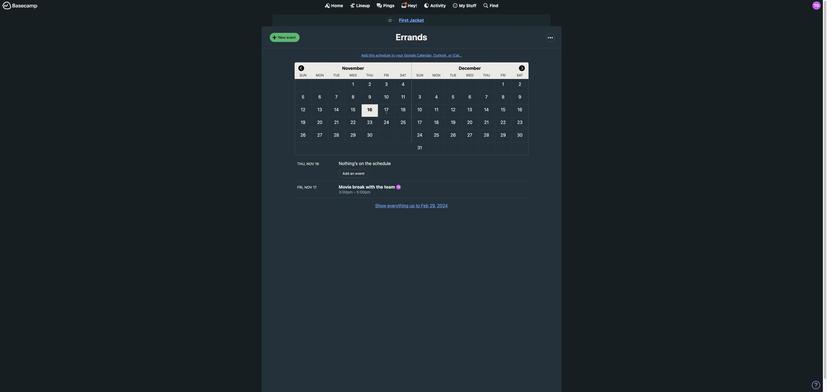 Task type: locate. For each thing, give the bounding box(es) containing it.
mon
[[316, 73, 324, 77], [433, 73, 441, 77]]

nov left 16
[[307, 162, 314, 166]]

1 sat from the left
[[400, 73, 407, 77]]

0 horizontal spatial thu
[[367, 73, 374, 77]]

1 horizontal spatial mon
[[433, 73, 441, 77]]

0 vertical spatial the
[[365, 161, 372, 166]]

1 vertical spatial schedule
[[373, 161, 391, 166]]

outlook,
[[434, 53, 448, 57]]

tyler black image
[[396, 185, 401, 189]]

the right on
[[365, 161, 372, 166]]

1 horizontal spatial event
[[356, 171, 365, 176]]

0 vertical spatial nov
[[307, 162, 314, 166]]

16
[[315, 162, 319, 166]]

-
[[354, 190, 356, 194]]

event
[[287, 35, 296, 39], [356, 171, 365, 176]]

schedule right this
[[376, 53, 391, 57]]

event right an
[[356, 171, 365, 176]]

1 sun from the left
[[300, 73, 307, 77]]

movie
[[339, 185, 352, 190]]

the
[[365, 161, 372, 166], [376, 185, 383, 190]]

event right new at the left top of the page
[[287, 35, 296, 39]]

home link
[[325, 3, 343, 8]]

tue
[[334, 73, 340, 77], [450, 73, 457, 77]]

schedule
[[376, 53, 391, 57], [373, 161, 391, 166]]

1 horizontal spatial add
[[362, 53, 368, 57]]

0 horizontal spatial fri
[[384, 73, 389, 77]]

5:00pm
[[357, 190, 371, 194]]

show        everything      up to        feb 29, 2024 button
[[376, 202, 448, 209]]

first jacket link
[[399, 18, 424, 23]]

0 horizontal spatial sun
[[300, 73, 307, 77]]

1 vertical spatial add
[[343, 171, 350, 176]]

event inside new event 'link'
[[287, 35, 296, 39]]

0 horizontal spatial to
[[392, 53, 395, 57]]

0 horizontal spatial add
[[343, 171, 350, 176]]

1 horizontal spatial thu
[[483, 73, 490, 77]]

thu
[[367, 73, 374, 77], [483, 73, 490, 77]]

1 horizontal spatial sun
[[417, 73, 424, 77]]

to
[[392, 53, 395, 57], [416, 203, 420, 208]]

wed for december
[[466, 73, 474, 77]]

2 mon from the left
[[433, 73, 441, 77]]

3:00pm     -     5:00pm
[[339, 190, 371, 194]]

17
[[313, 185, 317, 190]]

2 sun from the left
[[417, 73, 424, 77]]

2 sat from the left
[[517, 73, 523, 77]]

sat
[[400, 73, 407, 77], [517, 73, 523, 77]]

1 vertical spatial event
[[356, 171, 365, 176]]

stuff
[[467, 3, 477, 8]]

1 horizontal spatial tue
[[450, 73, 457, 77]]

add
[[362, 53, 368, 57], [343, 171, 350, 176]]

add an event link
[[339, 169, 369, 178]]

movie break with the team
[[339, 185, 396, 190]]

show        everything      up to        feb 29, 2024
[[376, 203, 448, 208]]

wed
[[350, 73, 357, 77], [466, 73, 474, 77]]

2 tue from the left
[[450, 73, 457, 77]]

fri
[[384, 73, 389, 77], [501, 73, 506, 77]]

add for add an event
[[343, 171, 350, 176]]

0 horizontal spatial event
[[287, 35, 296, 39]]

december
[[459, 66, 481, 71]]

0 vertical spatial schedule
[[376, 53, 391, 57]]

to for up
[[416, 203, 420, 208]]

fri for november
[[384, 73, 389, 77]]

tyler black image
[[813, 1, 822, 10]]

1 vertical spatial the
[[376, 185, 383, 190]]

activity
[[431, 3, 446, 8]]

1 vertical spatial to
[[416, 203, 420, 208]]

add left this
[[362, 53, 368, 57]]

an
[[351, 171, 355, 176]]

tue for december
[[450, 73, 457, 77]]

1 horizontal spatial sat
[[517, 73, 523, 77]]

nothing's on the schedule
[[339, 161, 391, 166]]

nov
[[307, 162, 314, 166], [305, 185, 312, 190]]

november
[[342, 66, 364, 71]]

1 wed from the left
[[350, 73, 357, 77]]

1 horizontal spatial fri
[[501, 73, 506, 77]]

sun
[[300, 73, 307, 77], [417, 73, 424, 77]]

1 tue from the left
[[334, 73, 340, 77]]

0 vertical spatial add
[[362, 53, 368, 57]]

1 fri from the left
[[384, 73, 389, 77]]

nov left 17 at the left of page
[[305, 185, 312, 190]]

0 horizontal spatial wed
[[350, 73, 357, 77]]

nov for fri,
[[305, 185, 312, 190]]

wed down december on the right top
[[466, 73, 474, 77]]

•
[[386, 111, 388, 115]]

1 thu from the left
[[367, 73, 374, 77]]

thu, nov 16
[[298, 162, 319, 166]]

0 vertical spatial to
[[392, 53, 395, 57]]

2024
[[438, 203, 448, 208]]

fri, nov 17
[[298, 185, 317, 190]]

1 horizontal spatial the
[[376, 185, 383, 190]]

the right 'with'
[[376, 185, 383, 190]]

new event
[[278, 35, 296, 39]]

to left the your
[[392, 53, 395, 57]]

your
[[396, 53, 404, 57]]

feb
[[421, 203, 429, 208]]

0 horizontal spatial tue
[[334, 73, 340, 77]]

1 vertical spatial nov
[[305, 185, 312, 190]]

pings button
[[377, 3, 395, 8]]

ical…
[[453, 53, 462, 57]]

1 mon from the left
[[316, 73, 324, 77]]

2 fri from the left
[[501, 73, 506, 77]]

schedule right on
[[373, 161, 391, 166]]

2 wed from the left
[[466, 73, 474, 77]]

add for add this schedule to your google calendar, outlook, or ical…
[[362, 53, 368, 57]]

0 vertical spatial event
[[287, 35, 296, 39]]

home
[[332, 3, 343, 8]]

to right up at the bottom of the page
[[416, 203, 420, 208]]

0 horizontal spatial mon
[[316, 73, 324, 77]]

1 horizontal spatial to
[[416, 203, 420, 208]]

0 horizontal spatial sat
[[400, 73, 407, 77]]

lineup
[[357, 3, 370, 8]]

hey! button
[[401, 2, 417, 8]]

1 horizontal spatial wed
[[466, 73, 474, 77]]

2 thu from the left
[[483, 73, 490, 77]]

0 horizontal spatial the
[[365, 161, 372, 166]]

first
[[399, 18, 409, 23]]

to inside button
[[416, 203, 420, 208]]

wed down november
[[350, 73, 357, 77]]

mon for november
[[316, 73, 324, 77]]

add left an
[[343, 171, 350, 176]]



Task type: describe. For each thing, give the bounding box(es) containing it.
everything
[[388, 203, 409, 208]]

my stuff button
[[453, 3, 477, 8]]

tue for november
[[334, 73, 340, 77]]

or
[[449, 53, 452, 57]]

pings
[[384, 3, 395, 8]]

add an event
[[343, 171, 365, 176]]

add this schedule to your google calendar, outlook, or ical… link
[[362, 53, 462, 57]]

switch accounts image
[[2, 1, 38, 10]]

break
[[353, 185, 365, 190]]

calendar,
[[417, 53, 433, 57]]

main element
[[0, 0, 824, 11]]

jacket
[[410, 18, 424, 23]]

thu for december
[[483, 73, 490, 77]]

errands
[[396, 32, 428, 42]]

add this schedule to your google calendar, outlook, or ical…
[[362, 53, 462, 57]]

nov for thu,
[[307, 162, 314, 166]]

3:00pm
[[339, 190, 353, 194]]

my stuff
[[460, 3, 477, 8]]

fri for december
[[501, 73, 506, 77]]

on
[[359, 161, 364, 166]]

lineup link
[[350, 3, 370, 8]]

team
[[385, 185, 395, 190]]

sat for november
[[400, 73, 407, 77]]

sun for december
[[417, 73, 424, 77]]

this
[[369, 53, 375, 57]]

find
[[490, 3, 499, 8]]

show
[[376, 203, 387, 208]]

fri,
[[298, 185, 304, 190]]

event inside add an event link
[[356, 171, 365, 176]]

mon for december
[[433, 73, 441, 77]]

activity link
[[424, 3, 446, 8]]

with
[[366, 185, 375, 190]]

sun for november
[[300, 73, 307, 77]]

my
[[460, 3, 466, 8]]

sat for december
[[517, 73, 523, 77]]

thu for november
[[367, 73, 374, 77]]

new
[[278, 35, 286, 39]]

nothing's
[[339, 161, 358, 166]]

to for schedule
[[392, 53, 395, 57]]

up
[[410, 203, 415, 208]]

new event link
[[270, 33, 300, 42]]

find button
[[483, 3, 499, 8]]

hey!
[[408, 3, 417, 8]]

wed for november
[[350, 73, 357, 77]]

thu,
[[298, 162, 306, 166]]

29,
[[430, 203, 436, 208]]

google
[[405, 53, 416, 57]]

first jacket
[[399, 18, 424, 23]]



Task type: vqa. For each thing, say whether or not it's contained in the screenshot.
top Tim Burton image
no



